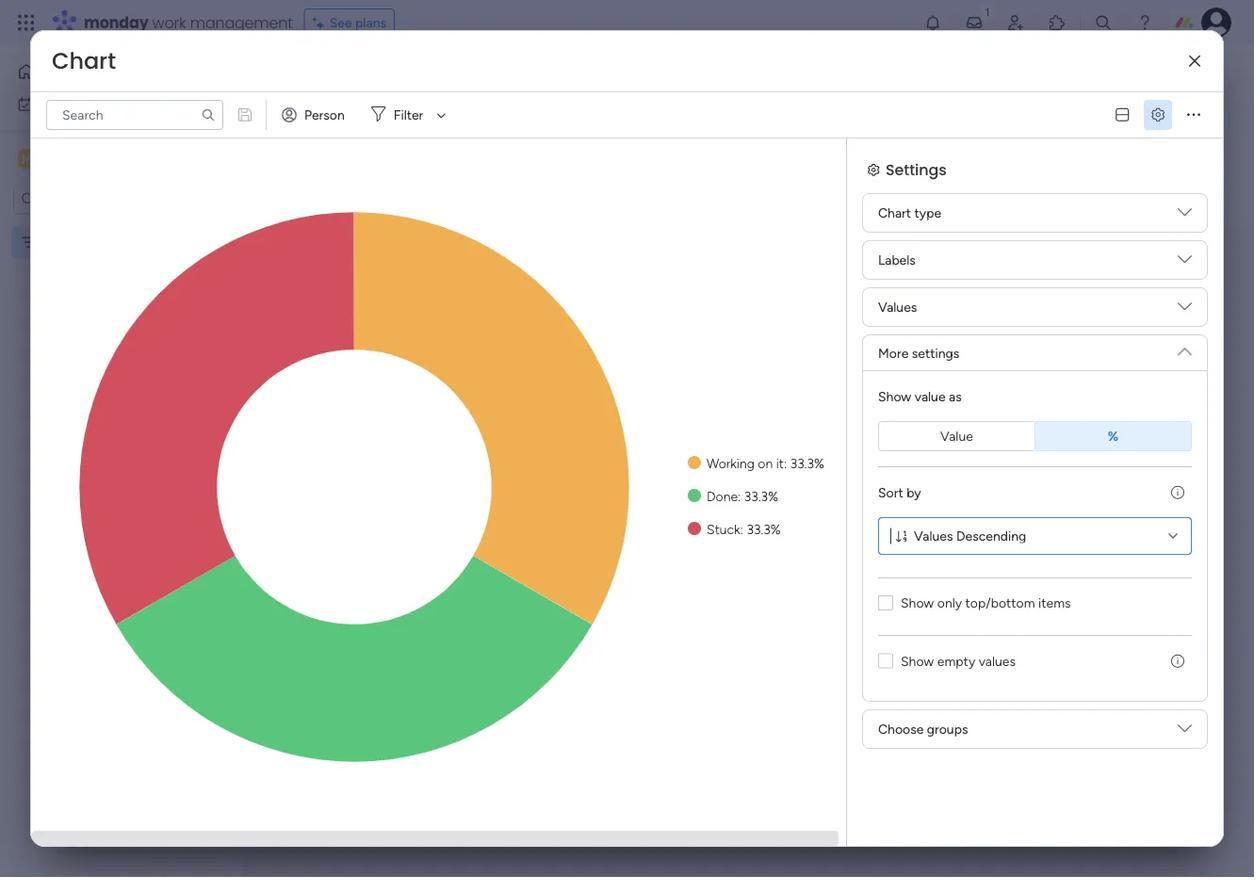 Task type: locate. For each thing, give the bounding box(es) containing it.
only
[[937, 595, 962, 611]]

show left value
[[878, 388, 912, 404]]

33.3% down on
[[744, 488, 778, 504]]

show for show only top/bottom items
[[901, 595, 934, 611]]

v2 settings line image
[[1152, 108, 1165, 122]]

main
[[43, 150, 76, 168]]

workspace image
[[18, 148, 37, 169]]

0 vertical spatial my
[[41, 96, 60, 112]]

person
[[304, 107, 345, 123]]

Chart field
[[47, 45, 121, 77]]

m
[[22, 151, 33, 167]]

1 vertical spatial 33.3%
[[744, 488, 778, 504]]

0 vertical spatial dapulse dropdown down arrow image
[[1178, 205, 1192, 227]]

1 dapulse dropdown down arrow image from the top
[[1178, 205, 1192, 227]]

settings
[[912, 345, 960, 361]]

chart
[[52, 45, 116, 77], [878, 205, 911, 221], [310, 251, 359, 275]]

chart type
[[878, 205, 942, 221]]

my first board list box
[[0, 222, 240, 513]]

:
[[784, 455, 787, 471], [738, 488, 741, 504], [740, 521, 743, 537]]

new project button
[[286, 107, 374, 137]]

dapulse dropdown down arrow image
[[1178, 253, 1192, 274], [1178, 300, 1192, 321]]

more settings
[[878, 345, 960, 361]]

2 vertical spatial 33.3%
[[747, 521, 781, 537]]

2 vertical spatial dapulse dropdown down arrow image
[[1178, 722, 1192, 743]]

my down home
[[41, 96, 60, 112]]

my inside button
[[41, 96, 60, 112]]

1 vertical spatial my
[[44, 234, 62, 250]]

empty
[[937, 653, 976, 669]]

1 vertical spatial work
[[63, 96, 92, 112]]

john smith image
[[1202, 8, 1232, 38]]

None search field
[[46, 100, 223, 130]]

descending
[[956, 528, 1026, 544]]

0 vertical spatial :
[[784, 455, 787, 471]]

1 vertical spatial dapulse dropdown down arrow image
[[1178, 300, 1192, 321]]

plans
[[355, 15, 387, 31]]

my
[[41, 96, 60, 112], [44, 234, 62, 250]]

%
[[1108, 428, 1119, 444]]

my work
[[41, 96, 92, 112]]

values for values
[[878, 299, 917, 315]]

show left only
[[901, 595, 934, 611]]

my inside list box
[[44, 234, 62, 250]]

choose
[[878, 721, 924, 737]]

show left empty
[[901, 653, 934, 669]]

arrow down image
[[430, 104, 453, 126]]

notifications image
[[924, 13, 942, 32]]

project
[[324, 114, 366, 130]]

settings
[[886, 159, 947, 180]]

2 vertical spatial :
[[740, 521, 743, 537]]

1 vertical spatial dapulse dropdown down arrow image
[[1178, 337, 1192, 359]]

select product image
[[17, 13, 36, 32]]

v2 info image
[[1171, 653, 1185, 669]]

1 horizontal spatial chart
[[310, 251, 359, 275]]

workspace selection element
[[18, 147, 157, 172]]

working on it : 33.3%
[[707, 455, 825, 471]]

% button
[[1035, 421, 1192, 451]]

2 vertical spatial chart
[[310, 251, 359, 275]]

Search in workspace field
[[40, 188, 157, 210]]

option
[[0, 225, 240, 229]]

chart inside main content
[[310, 251, 359, 275]]

my left first
[[44, 234, 62, 250]]

v2 split view image
[[1116, 108, 1129, 122]]

1 vertical spatial show
[[901, 595, 934, 611]]

0 vertical spatial show
[[878, 388, 912, 404]]

dapulse dropdown down arrow image for chart type
[[1178, 205, 1192, 227]]

1 vertical spatial values
[[914, 528, 953, 544]]

work
[[152, 12, 186, 33], [63, 96, 92, 112]]

dapulse x slim image
[[1189, 54, 1201, 68]]

3 dapulse dropdown down arrow image from the top
[[1178, 722, 1192, 743]]

work inside button
[[63, 96, 92, 112]]

1 vertical spatial :
[[738, 488, 741, 504]]

: down done : 33.3%
[[740, 521, 743, 537]]

Filter dashboard by text search field
[[46, 100, 223, 130]]

2 dapulse dropdown down arrow image from the top
[[1178, 300, 1192, 321]]

show
[[878, 388, 912, 404], [901, 595, 934, 611], [901, 653, 934, 669]]

: up stuck : 33.3%
[[738, 488, 741, 504]]

0 horizontal spatial chart
[[52, 45, 116, 77]]

values right v2 number desc icon
[[914, 528, 953, 544]]

work for my
[[63, 96, 92, 112]]

work right monday
[[152, 12, 186, 33]]

2 dapulse dropdown down arrow image from the top
[[1178, 337, 1192, 359]]

0 vertical spatial 33.3%
[[790, 455, 825, 471]]

labels
[[878, 252, 916, 268]]

: right on
[[784, 455, 787, 471]]

dapulse dropdown down arrow image
[[1178, 205, 1192, 227], [1178, 337, 1192, 359], [1178, 722, 1192, 743]]

home
[[43, 64, 79, 80]]

0 vertical spatial values
[[878, 299, 917, 315]]

values
[[878, 299, 917, 315], [914, 528, 953, 544]]

working
[[707, 455, 755, 471]]

33.3% right it
[[790, 455, 825, 471]]

2 vertical spatial show
[[901, 653, 934, 669]]

invite members image
[[1007, 13, 1025, 32]]

33.3%
[[790, 455, 825, 471], [744, 488, 778, 504], [747, 521, 781, 537]]

dapulse dropdown down arrow image for more settings
[[1178, 337, 1192, 359]]

home button
[[11, 57, 203, 87]]

0 vertical spatial work
[[152, 12, 186, 33]]

2 horizontal spatial chart
[[878, 205, 911, 221]]

add widget button
[[414, 106, 526, 137]]

filter button
[[364, 100, 453, 130]]

33.3% down done : 33.3%
[[747, 521, 781, 537]]

33.3% for stuck : 33.3%
[[747, 521, 781, 537]]

0 vertical spatial dapulse dropdown down arrow image
[[1178, 253, 1192, 274]]

groups
[[927, 721, 968, 737]]

values up more on the top
[[878, 299, 917, 315]]

done : 33.3%
[[707, 488, 778, 504]]

board
[[92, 234, 127, 250]]

by
[[907, 484, 921, 500]]

show for show empty values
[[901, 653, 934, 669]]

filter
[[394, 107, 423, 123]]

1 dapulse dropdown down arrow image from the top
[[1178, 253, 1192, 274]]

0 horizontal spatial work
[[63, 96, 92, 112]]

top/bottom
[[966, 595, 1035, 611]]

sort by
[[878, 484, 921, 500]]

work down home
[[63, 96, 92, 112]]

1 horizontal spatial work
[[152, 12, 186, 33]]

main workspace
[[43, 150, 155, 168]]

values
[[979, 653, 1016, 669]]

dapulse dropdown down arrow image for values
[[1178, 300, 1192, 321]]

sort
[[878, 484, 904, 500]]



Task type: describe. For each thing, give the bounding box(es) containing it.
work for monday
[[152, 12, 186, 33]]

see plans button
[[304, 8, 395, 37]]

1 image
[[979, 1, 996, 22]]

dapulse dropdown down arrow image for choose groups
[[1178, 722, 1192, 743]]

type
[[915, 205, 942, 221]]

my for my work
[[41, 96, 60, 112]]

add widget
[[448, 114, 517, 130]]

my first board
[[44, 234, 127, 250]]

0 vertical spatial chart
[[52, 45, 116, 77]]

more dots image
[[1188, 108, 1201, 122]]

help image
[[1136, 13, 1154, 32]]

dapulse dropdown down arrow image for labels
[[1178, 253, 1192, 274]]

value
[[915, 388, 946, 404]]

show for show value as
[[878, 388, 912, 404]]

show value as
[[878, 388, 962, 404]]

my work button
[[11, 89, 203, 119]]

new project
[[293, 114, 366, 130]]

stuck
[[707, 521, 740, 537]]

more
[[878, 345, 909, 361]]

values descending
[[914, 528, 1026, 544]]

values for values descending
[[914, 528, 953, 544]]

new
[[293, 114, 321, 130]]

33.3% for done : 33.3%
[[744, 488, 778, 504]]

show empty values
[[901, 653, 1016, 669]]

: for done : 33.3%
[[738, 488, 741, 504]]

search image
[[201, 107, 216, 123]]

see plans
[[330, 15, 387, 31]]

inbox image
[[965, 13, 984, 32]]

show only top/bottom items
[[901, 595, 1071, 611]]

items
[[1039, 595, 1071, 611]]

1 vertical spatial chart
[[878, 205, 911, 221]]

choose groups
[[878, 721, 968, 737]]

my for my first board
[[44, 234, 62, 250]]

monday
[[84, 12, 148, 33]]

: for stuck : 33.3%
[[740, 521, 743, 537]]

it
[[776, 455, 784, 471]]

value
[[941, 428, 973, 444]]

apps image
[[1048, 13, 1067, 32]]

person button
[[274, 100, 356, 130]]

see
[[330, 15, 352, 31]]

management
[[190, 12, 293, 33]]

value button
[[878, 421, 1035, 451]]

add
[[448, 114, 473, 130]]

workspace
[[80, 150, 155, 168]]

as
[[949, 388, 962, 404]]

on
[[758, 455, 773, 471]]

v2 info image
[[1171, 484, 1185, 500]]

chart main content
[[250, 225, 1254, 877]]

my first board click to edit element
[[286, 57, 452, 90]]

v2 number desc image
[[896, 530, 907, 543]]

stuck : 33.3%
[[707, 521, 781, 537]]

done
[[707, 488, 738, 504]]

monday work management
[[84, 12, 293, 33]]

widget
[[476, 114, 517, 130]]

first
[[66, 234, 89, 250]]

search everything image
[[1094, 13, 1113, 32]]



Task type: vqa. For each thing, say whether or not it's contained in the screenshot.
Priority for This month
no



